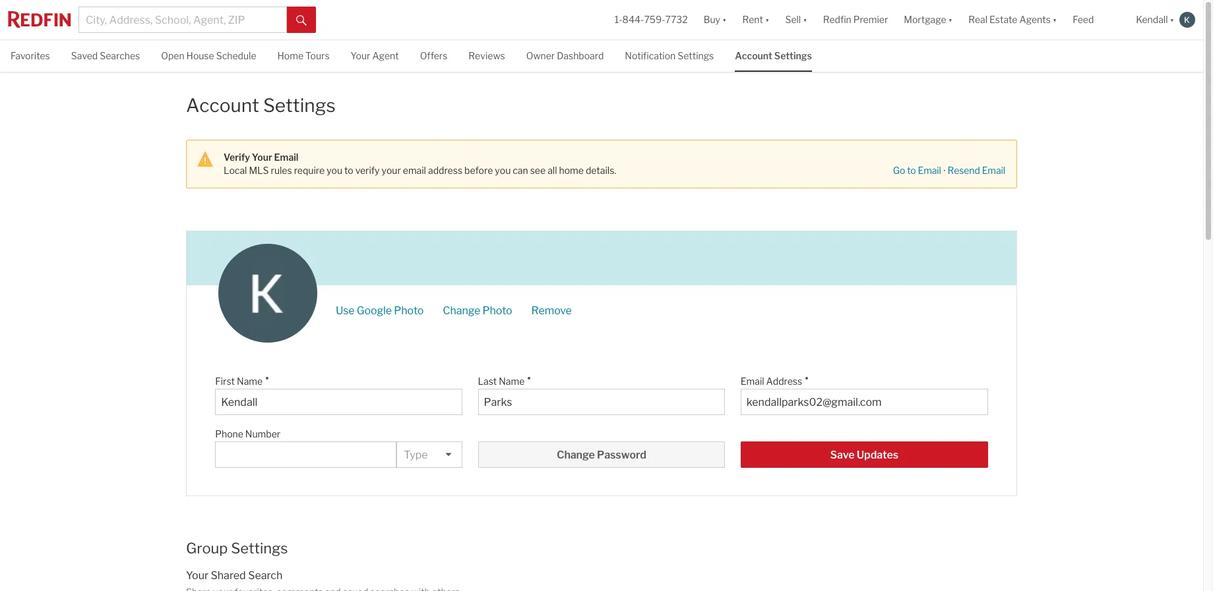 Task type: describe. For each thing, give the bounding box(es) containing it.
buy
[[704, 14, 720, 25]]

last
[[478, 376, 497, 387]]

home
[[559, 165, 584, 176]]

can
[[513, 165, 528, 176]]

City, Address, School, Agent, ZIP search field
[[79, 7, 287, 33]]

remove button
[[531, 305, 572, 317]]

remove
[[531, 305, 572, 317]]

reviews link
[[469, 40, 505, 70]]

0 horizontal spatial account
[[186, 94, 259, 117]]

all
[[548, 165, 557, 176]]

agents
[[1020, 14, 1051, 25]]

schedule
[[216, 50, 256, 61]]

your for agent
[[351, 50, 370, 61]]

tours
[[305, 50, 330, 61]]

▾ for sell ▾
[[803, 14, 807, 25]]

real estate agents ▾
[[969, 14, 1057, 25]]

real estate agents ▾ link
[[969, 0, 1057, 40]]

buy ▾ button
[[696, 0, 735, 40]]

owner dashboard link
[[526, 40, 604, 70]]

reviews
[[469, 50, 505, 61]]

7732
[[665, 14, 688, 25]]

rent ▾ button
[[735, 0, 777, 40]]

▾ for kendall ▾
[[1170, 14, 1174, 25]]

address
[[428, 165, 463, 176]]

verify
[[224, 151, 250, 163]]

1 photo from the left
[[394, 305, 424, 317]]

email right resend
[[982, 165, 1005, 176]]

email up rules
[[274, 151, 298, 163]]

verify
[[355, 165, 380, 176]]

email left "address"
[[741, 376, 764, 387]]

1 horizontal spatial your
[[252, 151, 272, 163]]

use google photo
[[336, 305, 424, 317]]

sell ▾
[[785, 14, 807, 25]]

searches
[[100, 50, 140, 61]]

name for first name
[[237, 376, 263, 387]]

go
[[893, 165, 905, 176]]

0 horizontal spatial account settings
[[186, 94, 336, 117]]

saved searches
[[71, 50, 140, 61]]

saved searches link
[[71, 40, 140, 70]]

type
[[404, 449, 428, 462]]

premier
[[854, 14, 888, 25]]

last name
[[478, 376, 525, 387]]

sell ▾ button
[[785, 0, 807, 40]]

▾ for mortgage ▾
[[948, 14, 953, 25]]

your
[[382, 165, 401, 176]]

group settings
[[186, 540, 288, 557]]

favorites
[[11, 50, 50, 61]]

settings down sell
[[774, 50, 812, 61]]

2 you from the left
[[495, 165, 511, 176]]

search
[[248, 570, 283, 583]]

your agent link
[[351, 40, 399, 70]]

google
[[357, 305, 392, 317]]

feed
[[1073, 14, 1094, 25]]

phone number
[[215, 429, 280, 440]]

resend
[[948, 165, 980, 176]]

your for shared
[[186, 570, 209, 583]]

open house schedule link
[[161, 40, 256, 70]]

go to email ‧ resend email
[[893, 165, 1005, 176]]

use google photo button
[[335, 305, 424, 317]]

sell ▾ button
[[777, 0, 815, 40]]

change for change photo
[[443, 305, 480, 317]]

address
[[766, 376, 802, 387]]

real
[[969, 14, 988, 25]]

phone
[[215, 429, 243, 440]]

email address. required field. element
[[741, 369, 981, 389]]

2 photo from the left
[[483, 305, 512, 317]]

mortgage ▾
[[904, 14, 953, 25]]

change photo
[[443, 305, 512, 317]]

change photo button
[[442, 305, 513, 317]]

First Name text field
[[221, 396, 457, 409]]

‧
[[943, 165, 946, 176]]

rent
[[743, 14, 763, 25]]

1-
[[615, 14, 623, 25]]

home tours
[[277, 50, 330, 61]]

▾ for rent ▾
[[765, 14, 770, 25]]

estate
[[990, 14, 1018, 25]]

feed button
[[1065, 0, 1128, 40]]

email left ‧ at top
[[918, 165, 941, 176]]

mortgage ▾ button
[[896, 0, 961, 40]]

real estate agents ▾ button
[[961, 0, 1065, 40]]

settings up "search"
[[231, 540, 288, 557]]



Task type: locate. For each thing, give the bounding box(es) containing it.
1 name from the left
[[237, 376, 263, 387]]

4 ▾ from the left
[[948, 14, 953, 25]]

2 vertical spatial your
[[186, 570, 209, 583]]

shared
[[211, 570, 246, 583]]

offers
[[420, 50, 448, 61]]

▾ left user photo
[[1170, 14, 1174, 25]]

rules
[[271, 165, 292, 176]]

house
[[186, 50, 214, 61]]

home
[[277, 50, 303, 61]]

name inside first name. required field. element
[[237, 376, 263, 387]]

to inside go to email ‧ resend email
[[907, 165, 916, 176]]

▾
[[722, 14, 727, 25], [765, 14, 770, 25], [803, 14, 807, 25], [948, 14, 953, 25], [1053, 14, 1057, 25], [1170, 14, 1174, 25]]

0 vertical spatial account
[[735, 50, 773, 61]]

use
[[336, 305, 355, 317]]

0 horizontal spatial change
[[443, 305, 480, 317]]

0 vertical spatial your
[[351, 50, 370, 61]]

▾ for buy ▾
[[722, 14, 727, 25]]

1-844-759-7732
[[615, 14, 688, 25]]

2 name from the left
[[499, 376, 525, 387]]

account settings down rent ▾ button
[[735, 50, 812, 61]]

agent
[[372, 50, 399, 61]]

Email Address email field
[[747, 396, 982, 409]]

5 ▾ from the left
[[1053, 14, 1057, 25]]

your down group
[[186, 570, 209, 583]]

you left can
[[495, 165, 511, 176]]

▾ right mortgage
[[948, 14, 953, 25]]

0 horizontal spatial photo
[[394, 305, 424, 317]]

you
[[327, 165, 342, 176], [495, 165, 511, 176]]

redfin premier
[[823, 14, 888, 25]]

to
[[344, 165, 353, 176], [907, 165, 916, 176]]

▾ right sell
[[803, 14, 807, 25]]

1 vertical spatial account settings
[[186, 94, 336, 117]]

buy ▾
[[704, 14, 727, 25]]

email
[[274, 151, 298, 163], [918, 165, 941, 176], [982, 165, 1005, 176], [741, 376, 764, 387]]

resend email button
[[947, 165, 1006, 177]]

account settings
[[735, 50, 812, 61], [186, 94, 336, 117]]

844-
[[623, 14, 644, 25]]

your left agent
[[351, 50, 370, 61]]

redfin
[[823, 14, 852, 25]]

buy ▾ button
[[704, 0, 727, 40]]

0 vertical spatial change
[[443, 305, 480, 317]]

dashboard
[[557, 50, 604, 61]]

go to email button
[[892, 165, 942, 177]]

sell
[[785, 14, 801, 25]]

2 to from the left
[[907, 165, 916, 176]]

account down schedule
[[186, 94, 259, 117]]

1 horizontal spatial account
[[735, 50, 773, 61]]

to left 'verify'
[[344, 165, 353, 176]]

1 horizontal spatial to
[[907, 165, 916, 176]]

account down rent ▾ button
[[735, 50, 773, 61]]

1 to from the left
[[344, 165, 353, 176]]

1 horizontal spatial name
[[499, 376, 525, 387]]

your up mls
[[252, 151, 272, 163]]

mortgage ▾ button
[[904, 0, 953, 40]]

you right require
[[327, 165, 342, 176]]

1 vertical spatial change
[[557, 449, 595, 462]]

photo right google
[[394, 305, 424, 317]]

open house schedule
[[161, 50, 256, 61]]

local mls rules require you to verify your email address before you can see all home details.
[[224, 165, 616, 176]]

save
[[830, 449, 855, 462]]

email
[[403, 165, 426, 176]]

▾ right agents
[[1053, 14, 1057, 25]]

saved
[[71, 50, 98, 61]]

name
[[237, 376, 263, 387], [499, 376, 525, 387]]

verify your email
[[224, 151, 298, 163]]

change
[[443, 305, 480, 317], [557, 449, 595, 462]]

group
[[186, 540, 228, 557]]

owner
[[526, 50, 555, 61]]

0 horizontal spatial name
[[237, 376, 263, 387]]

1 horizontal spatial change
[[557, 449, 595, 462]]

save updates
[[830, 449, 899, 462]]

change password button
[[478, 442, 725, 468]]

first name. required field. element
[[215, 369, 456, 389]]

change for change password
[[557, 449, 595, 462]]

photo
[[394, 305, 424, 317], [483, 305, 512, 317]]

account settings up verify your email
[[186, 94, 336, 117]]

your shared search
[[186, 570, 283, 583]]

1 horizontal spatial account settings
[[735, 50, 812, 61]]

local
[[224, 165, 247, 176]]

1 horizontal spatial you
[[495, 165, 511, 176]]

first
[[215, 376, 235, 387]]

owner dashboard
[[526, 50, 604, 61]]

kendall
[[1136, 14, 1168, 25]]

1 you from the left
[[327, 165, 342, 176]]

updates
[[857, 449, 899, 462]]

password
[[597, 449, 646, 462]]

details.
[[586, 165, 616, 176]]

save updates button
[[741, 442, 988, 468]]

notification settings link
[[625, 40, 714, 70]]

0 horizontal spatial you
[[327, 165, 342, 176]]

name for last name
[[499, 376, 525, 387]]

settings down buy
[[678, 50, 714, 61]]

section containing verify your email
[[186, 140, 1017, 189]]

your agent
[[351, 50, 399, 61]]

1 vertical spatial account
[[186, 94, 259, 117]]

change inside "button"
[[557, 449, 595, 462]]

0 horizontal spatial to
[[344, 165, 353, 176]]

3 ▾ from the left
[[803, 14, 807, 25]]

user photo image
[[1180, 12, 1195, 28]]

name right last
[[499, 376, 525, 387]]

settings down home tours
[[263, 94, 336, 117]]

number
[[245, 429, 280, 440]]

home tours link
[[277, 40, 330, 70]]

2 horizontal spatial your
[[351, 50, 370, 61]]

notification settings
[[625, 50, 714, 61]]

1-844-759-7732 link
[[615, 14, 688, 25]]

photo left the remove
[[483, 305, 512, 317]]

email address
[[741, 376, 802, 387]]

see
[[530, 165, 546, 176]]

last name. required field. element
[[478, 369, 719, 389]]

name inside the last name. required field. element
[[499, 376, 525, 387]]

▾ right buy
[[722, 14, 727, 25]]

section
[[186, 140, 1017, 189]]

settings
[[678, 50, 714, 61], [774, 50, 812, 61], [263, 94, 336, 117], [231, 540, 288, 557]]

submit search image
[[296, 15, 307, 26]]

0 horizontal spatial your
[[186, 570, 209, 583]]

1 horizontal spatial photo
[[483, 305, 512, 317]]

first name
[[215, 376, 263, 387]]

mortgage
[[904, 14, 947, 25]]

1 vertical spatial your
[[252, 151, 272, 163]]

to right the go
[[907, 165, 916, 176]]

favorites link
[[11, 40, 50, 70]]

open
[[161, 50, 184, 61]]

redfin premier button
[[815, 0, 896, 40]]

change password
[[557, 449, 646, 462]]

notification
[[625, 50, 676, 61]]

1 ▾ from the left
[[722, 14, 727, 25]]

▾ right rent
[[765, 14, 770, 25]]

Last Name text field
[[484, 396, 719, 409]]

759-
[[644, 14, 665, 25]]

name right first
[[237, 376, 263, 387]]

kendall ▾
[[1136, 14, 1174, 25]]

phone number element
[[215, 422, 390, 442]]

require
[[294, 165, 325, 176]]

6 ▾ from the left
[[1170, 14, 1174, 25]]

account settings link
[[735, 40, 812, 70]]

2 ▾ from the left
[[765, 14, 770, 25]]

0 vertical spatial account settings
[[735, 50, 812, 61]]



Task type: vqa. For each thing, say whether or not it's contained in the screenshot.
the topmost storage
no



